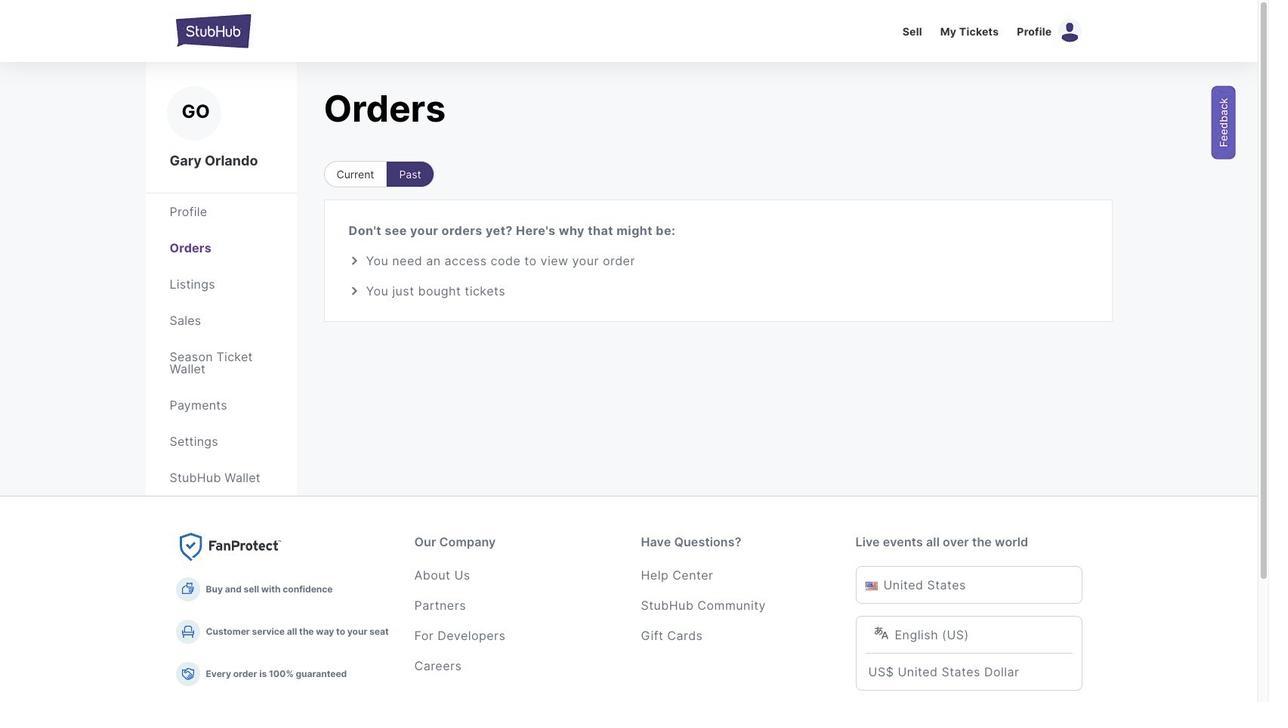 Task type: describe. For each thing, give the bounding box(es) containing it.
stubhub image
[[176, 12, 251, 50]]



Task type: vqa. For each thing, say whether or not it's contained in the screenshot.
GOOGLE image at the bottom of the page
no



